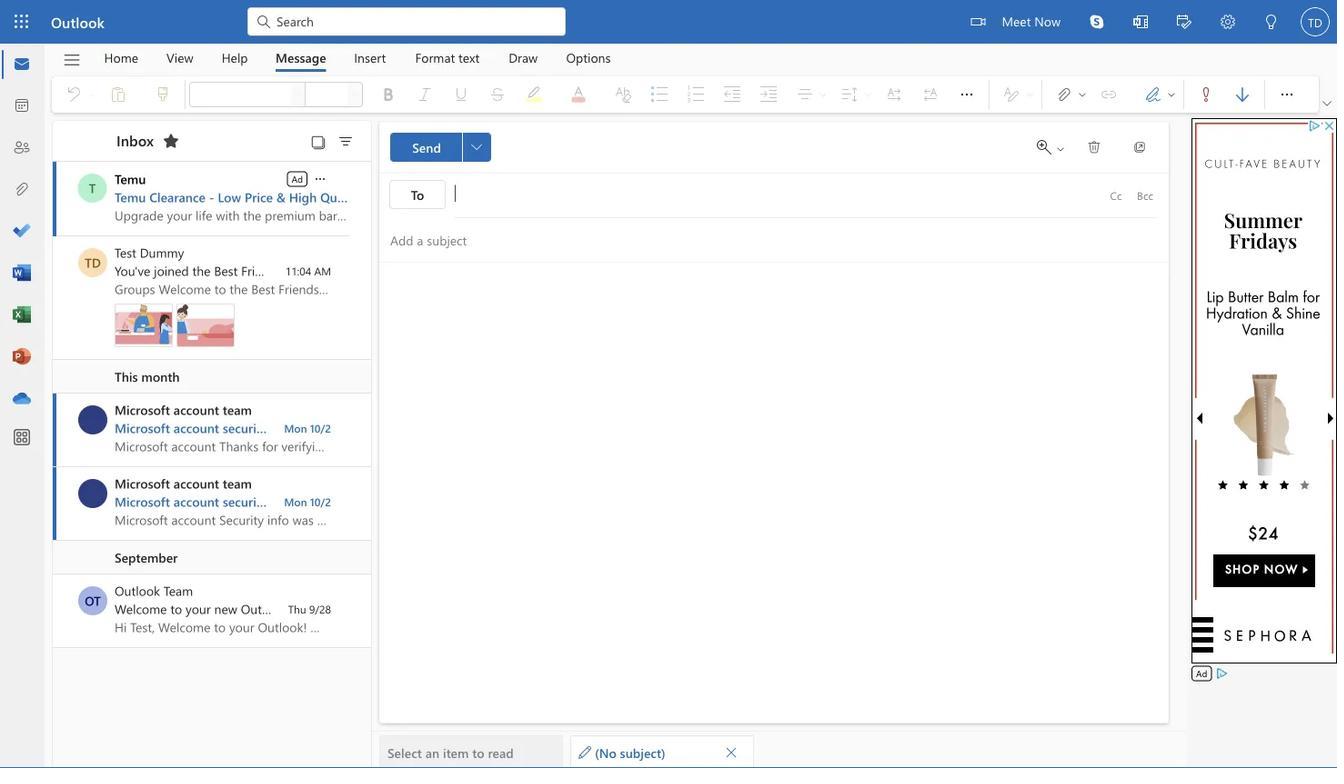 Task type: vqa. For each thing, say whether or not it's contained in the screenshot.
the right 
yes



Task type: describe. For each thing, give the bounding box(es) containing it.
Select a conversation checkbox
[[78, 406, 115, 435]]

11:04 am
[[285, 264, 331, 278]]

info for was
[[271, 494, 294, 510]]

format
[[415, 49, 455, 66]]

outlook for outlook
[[51, 12, 105, 31]]

your
[[186, 601, 211, 618]]

test dummy
[[115, 244, 184, 261]]

 button
[[1225, 80, 1261, 109]]

reading pane main content
[[372, 114, 1187, 769]]

3 microsoft from the top
[[115, 475, 170, 492]]

bcc button
[[1131, 181, 1160, 210]]


[[1265, 15, 1279, 29]]

word image
[[13, 265, 31, 283]]

calendar image
[[13, 97, 31, 116]]

 
[[1145, 86, 1177, 104]]

outlook.com
[[241, 601, 314, 618]]

onedrive image
[[13, 390, 31, 408]]

team for was
[[223, 475, 252, 492]]

mail image
[[13, 55, 31, 74]]

 button inside message list no conversations selected list box
[[312, 170, 328, 187]]


[[1234, 86, 1252, 104]]

to
[[411, 186, 424, 203]]

 button
[[1319, 95, 1336, 113]]

Search field
[[275, 12, 555, 30]]

 left font size text field
[[293, 89, 304, 100]]

outlook for outlook team
[[115, 583, 160, 600]]

insert
[[354, 49, 386, 66]]

high
[[289, 189, 317, 206]]

dummy
[[140, 244, 184, 261]]


[[1133, 140, 1147, 155]]

this month heading
[[53, 360, 371, 394]]

to do image
[[13, 223, 31, 241]]

0 vertical spatial  button
[[1269, 76, 1306, 113]]

options button
[[553, 44, 625, 72]]

team for verification
[[223, 402, 252, 419]]

 button for font size text field
[[348, 82, 363, 107]]

september
[[115, 549, 178, 566]]

read
[[488, 744, 514, 761]]

meet now
[[1002, 12, 1061, 29]]

inbox
[[116, 130, 154, 150]]

application containing outlook
[[0, 0, 1337, 769]]


[[1177, 15, 1192, 29]]

home
[[104, 49, 138, 66]]

10/2 for was
[[310, 495, 331, 509]]

clipboard group
[[55, 76, 181, 113]]

an
[[425, 744, 440, 761]]

 button
[[1163, 0, 1206, 46]]

draw
[[509, 49, 538, 66]]

&
[[276, 189, 286, 206]]

-
[[209, 189, 214, 206]]

 
[[1055, 86, 1088, 104]]

powerpoint image
[[13, 348, 31, 367]]

 button
[[462, 133, 491, 162]]

inbox heading
[[93, 121, 186, 161]]


[[1037, 140, 1052, 155]]

include group
[[1046, 76, 1180, 113]]

thu
[[288, 602, 306, 617]]

item
[[443, 744, 469, 761]]

was
[[297, 494, 319, 510]]

 button for font text box
[[291, 82, 306, 107]]

microsoft account team image
[[78, 479, 107, 509]]

 right font size text field
[[350, 89, 361, 100]]

Font text field
[[190, 84, 290, 106]]

microsoft account security info verification
[[115, 420, 362, 437]]


[[255, 13, 273, 31]]

 button
[[1188, 80, 1225, 109]]

mon 10/2 for verification
[[284, 421, 331, 436]]

subject)
[[620, 744, 666, 761]]

meet
[[1002, 12, 1031, 29]]

you've joined the best friends chat group
[[115, 262, 349, 279]]

outlook team image
[[78, 587, 107, 616]]

inbox 
[[116, 130, 180, 150]]


[[1087, 140, 1102, 155]]

quality
[[320, 189, 362, 206]]

To text field
[[455, 185, 1102, 206]]

Font size text field
[[306, 84, 348, 106]]

test
[[115, 244, 136, 261]]

send button
[[390, 133, 463, 162]]

 button
[[719, 740, 744, 766]]

left-rail-appbar navigation
[[4, 44, 40, 420]]

message list no conversations selected list box
[[53, 162, 371, 768]]

mt for microsoft account security info was added
[[83, 485, 102, 502]]

select an item to read button
[[379, 736, 563, 769]]

microsoft account team for microsoft account security info verification
[[115, 402, 252, 419]]

text
[[459, 49, 480, 66]]


[[1221, 15, 1236, 29]]

friends
[[241, 262, 282, 279]]


[[1145, 86, 1163, 104]]

view button
[[153, 44, 207, 72]]

the
[[192, 262, 211, 279]]

9/28
[[309, 602, 331, 617]]

 button
[[1076, 133, 1113, 162]]

Select a conversation checkbox
[[78, 587, 115, 616]]

verification
[[297, 420, 362, 437]]


[[579, 746, 591, 759]]

 button
[[54, 45, 90, 76]]

message
[[276, 49, 326, 66]]

td image
[[1301, 7, 1330, 36]]

am
[[314, 264, 331, 278]]

 for 
[[1166, 89, 1177, 100]]

 search field
[[247, 0, 566, 41]]

options
[[566, 49, 611, 66]]

 button
[[1075, 0, 1119, 44]]

welcome to your new outlook.com account
[[115, 601, 362, 618]]

month
[[141, 368, 180, 385]]

price
[[245, 189, 273, 206]]

navigation pane region
[[52, 114, 247, 769]]



Task type: locate. For each thing, give the bounding box(es) containing it.
1 vertical spatial microsoft account team
[[115, 475, 252, 492]]

application
[[0, 0, 1337, 769]]

1 vertical spatial ad
[[1196, 668, 1208, 680]]

0 vertical spatial to
[[170, 601, 182, 618]]

security
[[223, 420, 268, 437], [223, 494, 268, 510]]

 button
[[306, 128, 331, 154]]

 down the 
[[958, 86, 976, 104]]

ot
[[85, 593, 101, 610]]

2 10/2 from the top
[[310, 495, 331, 509]]

message button
[[262, 44, 340, 72]]

temu image
[[78, 174, 107, 203]]

 inside  
[[1055, 144, 1066, 155]]

Select a conversation checkbox
[[78, 248, 115, 277]]


[[337, 133, 355, 151]]

security down this month heading
[[223, 420, 268, 437]]

1 horizontal spatial  button
[[348, 82, 363, 107]]

 right the 
[[1055, 144, 1066, 155]]

0 horizontal spatial outlook
[[51, 12, 105, 31]]

info
[[271, 420, 294, 437], [271, 494, 294, 510]]

 (no subject)
[[579, 744, 666, 761]]

group
[[315, 262, 349, 279]]

1 vertical spatial security
[[223, 494, 268, 510]]

1 vertical spatial  button
[[312, 170, 328, 187]]

 button right font size text field
[[348, 82, 363, 107]]

 right  at the top right
[[1166, 89, 1177, 100]]

0 horizontal spatial 
[[471, 142, 482, 153]]

microsoft account team image
[[78, 406, 107, 435]]

message list section
[[53, 116, 371, 768]]

mt inside microsoft account team image
[[83, 412, 102, 429]]

outlook link
[[51, 0, 105, 44]]

more apps image
[[13, 429, 31, 448]]

2 mt from the top
[[83, 485, 102, 502]]

0 horizontal spatial to
[[170, 601, 182, 618]]

tags group
[[1188, 76, 1261, 109]]

1 info from the top
[[271, 420, 294, 437]]

1 vertical spatial 
[[471, 142, 482, 153]]

 inside message list no conversations selected list box
[[313, 172, 328, 187]]

files image
[[13, 181, 31, 199]]

0 horizontal spatial ad
[[292, 173, 303, 185]]


[[310, 134, 327, 151]]

11:04
[[285, 264, 311, 278]]

this
[[115, 368, 138, 385]]

send
[[412, 139, 441, 156]]

1 horizontal spatial attachment thumbnail image
[[177, 304, 235, 348]]

10/2 for verification
[[310, 421, 331, 436]]

0 vertical spatial mt
[[83, 412, 102, 429]]

tab list containing home
[[90, 44, 625, 72]]

 for  dropdown button
[[471, 142, 482, 153]]

 button up 'high'
[[312, 170, 328, 187]]

tab list inside "application"
[[90, 44, 625, 72]]

 button
[[1250, 0, 1294, 46]]

outlook banner
[[0, 0, 1337, 46]]

help
[[222, 49, 248, 66]]

 right send button
[[471, 142, 482, 153]]

2 mon from the top
[[284, 495, 307, 509]]

outlook inside outlook banner
[[51, 12, 105, 31]]

2 temu from the top
[[115, 189, 146, 206]]

0 vertical spatial outlook
[[51, 12, 105, 31]]

september heading
[[53, 541, 371, 575]]

 right 
[[1077, 89, 1088, 100]]


[[971, 15, 986, 29]]

1 vertical spatial to
[[472, 744, 485, 761]]

team up microsoft account security info was added
[[223, 475, 252, 492]]

info left the was
[[271, 494, 294, 510]]

2 horizontal spatial 
[[1278, 86, 1296, 104]]


[[62, 50, 81, 70]]

microsoft
[[115, 402, 170, 419], [115, 420, 170, 437], [115, 475, 170, 492], [115, 494, 170, 510]]

1 mon 10/2 from the top
[[284, 421, 331, 436]]


[[1197, 86, 1215, 104]]

excel image
[[13, 307, 31, 325]]

microsoft account team up microsoft account security info was added
[[115, 475, 252, 492]]

select an item to read
[[388, 744, 514, 761]]

info for verification
[[271, 420, 294, 437]]

1 horizontal spatial ad
[[1196, 668, 1208, 680]]

basic text group
[[189, 76, 985, 113]]

1 horizontal spatial  button
[[1269, 76, 1306, 113]]

security for verification
[[223, 420, 268, 437]]

to inside button
[[472, 744, 485, 761]]

to down team
[[170, 601, 182, 618]]

microsoft account team for microsoft account security info was added
[[115, 475, 252, 492]]

clearance
[[149, 189, 206, 206]]

 for 
[[1077, 89, 1088, 100]]

temu right the t
[[115, 171, 146, 187]]

cc button
[[1102, 181, 1131, 210]]

ad up 'high'
[[292, 173, 303, 185]]

mon up the was
[[284, 421, 307, 436]]

0 vertical spatial security
[[223, 420, 268, 437]]

0 vertical spatial mon
[[284, 421, 307, 436]]

1 team from the top
[[223, 402, 252, 419]]

1 vertical spatial outlook
[[115, 583, 160, 600]]

thu 9/28
[[288, 602, 331, 617]]

2  button from the left
[[348, 82, 363, 107]]

mon 10/2 for was
[[284, 495, 331, 509]]

1 microsoft account team from the top
[[115, 402, 252, 419]]

 button
[[1122, 133, 1158, 162]]

td
[[85, 254, 101, 271]]

0 vertical spatial microsoft account team
[[115, 402, 252, 419]]

set your advertising preferences image
[[1215, 667, 1229, 681]]

best
[[214, 262, 238, 279]]

team up microsoft account security info verification
[[223, 402, 252, 419]]

1 mt from the top
[[83, 412, 102, 429]]


[[162, 132, 180, 150]]

 up 'high'
[[313, 172, 328, 187]]

team
[[223, 402, 252, 419], [223, 475, 252, 492]]

1 vertical spatial mon 10/2
[[284, 495, 331, 509]]

1 10/2 from the top
[[310, 421, 331, 436]]

4 microsoft from the top
[[115, 494, 170, 510]]

2 security from the top
[[223, 494, 268, 510]]

mt for microsoft account security info verification
[[83, 412, 102, 429]]

to inside message list no conversations selected list box
[[170, 601, 182, 618]]

 button
[[291, 82, 306, 107], [348, 82, 363, 107]]

home button
[[91, 44, 152, 72]]

0 vertical spatial ad
[[292, 173, 303, 185]]

view
[[167, 49, 193, 66]]

test dummy image
[[78, 248, 107, 277]]

ad inside message list no conversations selected list box
[[292, 173, 303, 185]]

to button
[[389, 180, 446, 209]]

 inside  dropdown button
[[471, 142, 482, 153]]

tab list
[[90, 44, 625, 72]]

0 vertical spatial 
[[1323, 99, 1332, 108]]

1 vertical spatial info
[[271, 494, 294, 510]]

0 horizontal spatial 
[[313, 172, 328, 187]]


[[958, 86, 976, 104], [1278, 86, 1296, 104], [313, 172, 328, 187]]

temu for temu
[[115, 171, 146, 187]]

1 vertical spatial mt
[[83, 485, 102, 502]]

1 vertical spatial temu
[[115, 189, 146, 206]]

ad left set your advertising preferences image
[[1196, 668, 1208, 680]]

0 vertical spatial team
[[223, 402, 252, 419]]


[[1055, 86, 1074, 104]]

2 attachment thumbnail image from the left
[[177, 304, 235, 348]]

format text
[[415, 49, 480, 66]]

Add a subject text field
[[379, 226, 1142, 255]]

1 vertical spatial mon
[[284, 495, 307, 509]]

0 horizontal spatial attachment thumbnail image
[[115, 304, 173, 348]]

security left the was
[[223, 494, 268, 510]]

0 horizontal spatial  button
[[291, 82, 306, 107]]

security for was
[[223, 494, 268, 510]]

new
[[214, 601, 237, 618]]

0 horizontal spatial  button
[[312, 170, 328, 187]]

1 attachment thumbnail image from the left
[[115, 304, 173, 348]]

cc
[[1110, 188, 1122, 203]]

1 mon from the top
[[284, 421, 307, 436]]

 button
[[949, 76, 985, 113]]

 
[[1037, 140, 1066, 155]]

1 horizontal spatial 
[[958, 86, 976, 104]]

outlook up welcome
[[115, 583, 160, 600]]

to
[[170, 601, 182, 618], [472, 744, 485, 761]]

info left verification
[[271, 420, 294, 437]]

draw button
[[495, 44, 552, 72]]

 button
[[331, 128, 360, 154]]


[[725, 746, 738, 759]]

2 microsoft account team from the top
[[115, 475, 252, 492]]


[[293, 89, 304, 100], [350, 89, 361, 100], [1077, 89, 1088, 100], [1166, 89, 1177, 100], [1055, 144, 1066, 155]]

 button left  popup button
[[1269, 76, 1306, 113]]

 inside  
[[1077, 89, 1088, 100]]

you've
[[115, 262, 150, 279]]

2 team from the top
[[223, 475, 252, 492]]

outlook team
[[115, 583, 193, 600]]

to left read
[[472, 744, 485, 761]]

 button
[[1119, 0, 1163, 46]]

microsoft account team down month at left
[[115, 402, 252, 419]]

temu
[[115, 171, 146, 187], [115, 189, 146, 206]]

0 vertical spatial 10/2
[[310, 421, 331, 436]]

mon for was
[[284, 495, 307, 509]]

attachment thumbnail image up this month heading
[[177, 304, 235, 348]]

 inside popup button
[[958, 86, 976, 104]]

 down td 'image'
[[1323, 99, 1332, 108]]

Select a conversation checkbox
[[78, 479, 115, 509]]

(no
[[595, 744, 617, 761]]

1 security from the top
[[223, 420, 268, 437]]


[[1323, 99, 1332, 108], [471, 142, 482, 153]]

10/2 down verification
[[310, 495, 331, 509]]

t
[[89, 180, 96, 197]]

outlook inside message list no conversations selected list box
[[115, 583, 160, 600]]

10/2 up the was
[[310, 421, 331, 436]]

1 horizontal spatial to
[[472, 744, 485, 761]]

1 vertical spatial team
[[223, 475, 252, 492]]

1 temu from the top
[[115, 171, 146, 187]]

 inside  
[[1166, 89, 1177, 100]]


[[1090, 15, 1104, 29]]

chat
[[285, 262, 311, 279]]

team
[[164, 583, 193, 600]]

microsoft account security info was added
[[115, 494, 359, 510]]

 button down message "button"
[[291, 82, 306, 107]]

 for 
[[1055, 144, 1066, 155]]

outlook up 
[[51, 12, 105, 31]]

temu right temu icon
[[115, 189, 146, 206]]

insert button
[[341, 44, 400, 72]]

 button
[[1206, 0, 1250, 46]]

0 vertical spatial temu
[[115, 171, 146, 187]]

this month
[[115, 368, 180, 385]]

mon left added at the bottom
[[284, 495, 307, 509]]

0 vertical spatial mon 10/2
[[284, 421, 331, 436]]

 inside  popup button
[[1323, 99, 1332, 108]]

welcome
[[115, 601, 167, 618]]

mt
[[83, 412, 102, 429], [83, 485, 102, 502]]

help button
[[208, 44, 262, 72]]

0 vertical spatial info
[[271, 420, 294, 437]]

1 horizontal spatial 
[[1323, 99, 1332, 108]]

people image
[[13, 139, 31, 157]]

2 mon 10/2 from the top
[[284, 495, 331, 509]]

1  button from the left
[[291, 82, 306, 107]]

ad
[[292, 173, 303, 185], [1196, 668, 1208, 680]]

1 microsoft from the top
[[115, 402, 170, 419]]

2 info from the top
[[271, 494, 294, 510]]

1 vertical spatial 10/2
[[310, 495, 331, 509]]

1 horizontal spatial outlook
[[115, 583, 160, 600]]

joined
[[154, 262, 189, 279]]

2 microsoft from the top
[[115, 420, 170, 437]]

attachment thumbnail image up this month
[[115, 304, 173, 348]]

attachment thumbnail image
[[115, 304, 173, 348], [177, 304, 235, 348]]

 left  popup button
[[1278, 86, 1296, 104]]

mon 10/2 down verification
[[284, 495, 331, 509]]

10/2
[[310, 421, 331, 436], [310, 495, 331, 509]]

mt inside microsoft account team icon
[[83, 485, 102, 502]]

 for  popup button
[[1323, 99, 1332, 108]]

mon for verification
[[284, 421, 307, 436]]

mon 10/2 up the was
[[284, 421, 331, 436]]

temu for temu clearance - low price & high quality
[[115, 189, 146, 206]]



